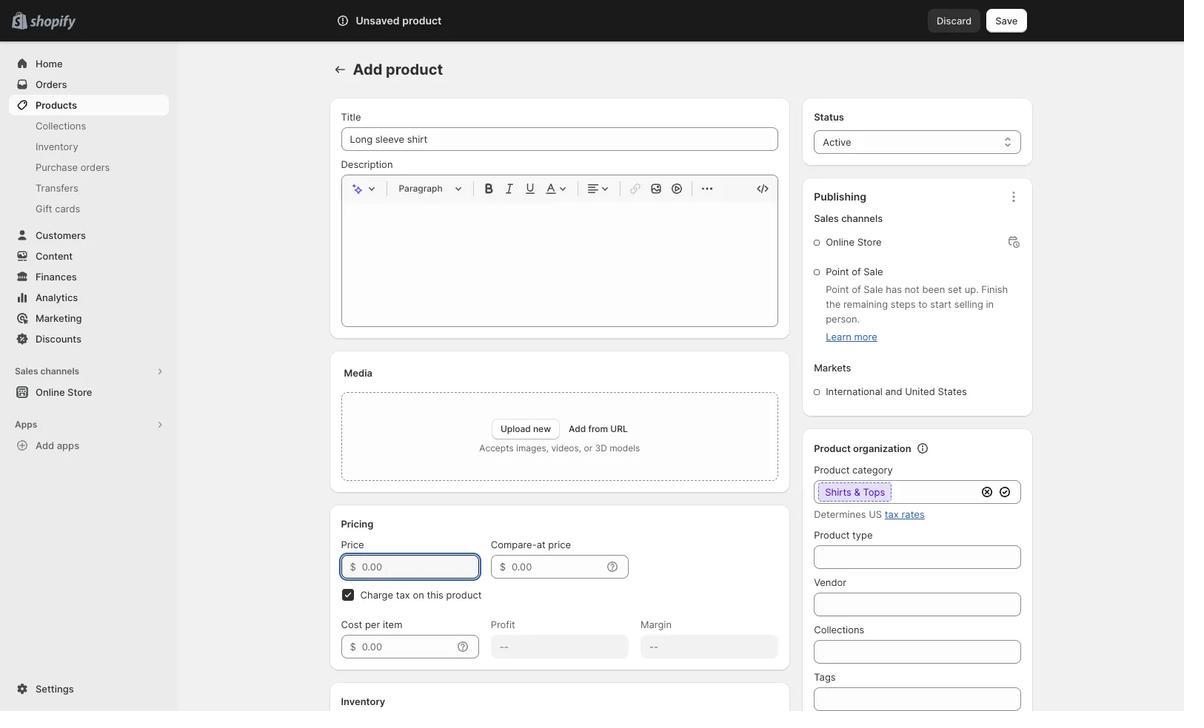 Task type: locate. For each thing, give the bounding box(es) containing it.
0 horizontal spatial sales
[[15, 366, 38, 377]]

determines us tax rates
[[814, 509, 925, 521]]

$
[[350, 561, 356, 573], [500, 561, 506, 573], [350, 641, 356, 653]]

1 vertical spatial channels
[[40, 366, 79, 377]]

tax left the on
[[396, 590, 410, 601]]

Profit text field
[[491, 635, 629, 659]]

channels down discounts
[[40, 366, 79, 377]]

0 vertical spatial tax
[[885, 509, 899, 521]]

cost
[[341, 619, 362, 631]]

1 horizontal spatial online
[[826, 236, 855, 248]]

1 horizontal spatial online store
[[826, 236, 882, 248]]

inventory up purchase
[[36, 141, 78, 153]]

channels
[[841, 213, 883, 224], [40, 366, 79, 377]]

1 vertical spatial online
[[36, 387, 65, 398]]

0 horizontal spatial tax
[[396, 590, 410, 601]]

0 vertical spatial channels
[[841, 213, 883, 224]]

title
[[341, 111, 361, 123]]

0 vertical spatial point
[[826, 266, 849, 278]]

products link
[[9, 95, 169, 116]]

learn more link
[[826, 331, 877, 343]]

at
[[537, 539, 546, 551]]

add for add product
[[353, 61, 382, 79]]

0 vertical spatial store
[[857, 236, 882, 248]]

inventory down cost per item text box
[[341, 696, 385, 708]]

products
[[36, 99, 77, 111]]

gift cards
[[36, 203, 80, 215]]

0 horizontal spatial inventory
[[36, 141, 78, 153]]

orders link
[[9, 74, 169, 95]]

of for point of sale
[[852, 266, 861, 278]]

1 horizontal spatial collections
[[814, 624, 865, 636]]

has
[[886, 284, 902, 296]]

0 horizontal spatial online
[[36, 387, 65, 398]]

store inside "link"
[[67, 387, 92, 398]]

1 vertical spatial online store
[[36, 387, 92, 398]]

online store link
[[9, 382, 169, 403]]

transfers link
[[9, 178, 169, 198]]

1 vertical spatial point
[[826, 284, 849, 296]]

2 horizontal spatial add
[[569, 424, 586, 435]]

0 vertical spatial sale
[[864, 266, 883, 278]]

2 product from the top
[[814, 464, 850, 476]]

1 vertical spatial product
[[814, 464, 850, 476]]

1 vertical spatial sale
[[864, 284, 883, 296]]

vendor
[[814, 577, 847, 589]]

3d
[[595, 443, 607, 454]]

1 vertical spatial sales
[[15, 366, 38, 377]]

save
[[996, 15, 1018, 27]]

accepts
[[479, 443, 514, 454]]

purchase orders
[[36, 161, 110, 173]]

upload
[[501, 424, 531, 435]]

$ down cost
[[350, 641, 356, 653]]

sale inside point of sale has not been set up. finish the remaining steps to start selling in person. learn more
[[864, 284, 883, 296]]

1 vertical spatial collections
[[814, 624, 865, 636]]

online store down sales channels button
[[36, 387, 92, 398]]

product down the "product organization"
[[814, 464, 850, 476]]

0 horizontal spatial add
[[36, 440, 54, 452]]

1 of from the top
[[852, 266, 861, 278]]

0 horizontal spatial channels
[[40, 366, 79, 377]]

2 point from the top
[[826, 284, 849, 296]]

search button
[[377, 9, 807, 33]]

tax
[[885, 509, 899, 521], [396, 590, 410, 601]]

of
[[852, 266, 861, 278], [852, 284, 861, 296]]

2 sale from the top
[[864, 284, 883, 296]]

point of sale
[[826, 266, 883, 278]]

$ down compare-
[[500, 561, 506, 573]]

sales channels
[[814, 213, 883, 224], [15, 366, 79, 377]]

0 horizontal spatial online store
[[36, 387, 92, 398]]

add from url button
[[569, 424, 628, 435]]

collections down vendor
[[814, 624, 865, 636]]

search
[[402, 15, 433, 27]]

sales
[[814, 213, 839, 224], [15, 366, 38, 377]]

transfers
[[36, 182, 78, 194]]

1 vertical spatial sales channels
[[15, 366, 79, 377]]

sales channels down discounts
[[15, 366, 79, 377]]

1 vertical spatial add
[[569, 424, 586, 435]]

0 vertical spatial sales channels
[[814, 213, 883, 224]]

description
[[341, 158, 393, 170]]

product for unsaved product
[[402, 14, 442, 27]]

point
[[826, 266, 849, 278], [826, 284, 849, 296]]

1 vertical spatial inventory
[[341, 696, 385, 708]]

0 horizontal spatial collections
[[36, 120, 86, 132]]

price
[[548, 539, 571, 551]]

new
[[533, 424, 551, 435]]

set
[[948, 284, 962, 296]]

2 vertical spatial add
[[36, 440, 54, 452]]

online up "point of sale"
[[826, 236, 855, 248]]

add up the title
[[353, 61, 382, 79]]

sales channels down the publishing
[[814, 213, 883, 224]]

1 sale from the top
[[864, 266, 883, 278]]

1 vertical spatial store
[[67, 387, 92, 398]]

start
[[930, 298, 952, 310]]

home link
[[9, 53, 169, 74]]

gift
[[36, 203, 52, 215]]

2 of from the top
[[852, 284, 861, 296]]

apps button
[[9, 415, 169, 435]]

url
[[611, 424, 628, 435]]

add
[[353, 61, 382, 79], [569, 424, 586, 435], [36, 440, 54, 452]]

finish
[[982, 284, 1008, 296]]

0 horizontal spatial store
[[67, 387, 92, 398]]

sales down discounts
[[15, 366, 38, 377]]

product right this at the bottom
[[446, 590, 482, 601]]

add from url
[[569, 424, 628, 435]]

online store
[[826, 236, 882, 248], [36, 387, 92, 398]]

gift cards link
[[9, 198, 169, 219]]

channels down the publishing
[[841, 213, 883, 224]]

determines
[[814, 509, 866, 521]]

tax right us
[[885, 509, 899, 521]]

product
[[402, 14, 442, 27], [386, 61, 443, 79], [446, 590, 482, 601]]

product right unsaved
[[402, 14, 442, 27]]

orders
[[36, 79, 67, 90]]

0 horizontal spatial sales channels
[[15, 366, 79, 377]]

1 vertical spatial product
[[386, 61, 443, 79]]

1 horizontal spatial tax
[[885, 509, 899, 521]]

sales down the publishing
[[814, 213, 839, 224]]

product type
[[814, 530, 873, 541]]

customers
[[36, 230, 86, 241]]

1 horizontal spatial store
[[857, 236, 882, 248]]

unsaved
[[356, 14, 400, 27]]

collections link
[[9, 116, 169, 136]]

inventory
[[36, 141, 78, 153], [341, 696, 385, 708]]

images,
[[516, 443, 549, 454]]

1 horizontal spatial add
[[353, 61, 382, 79]]

1 horizontal spatial channels
[[841, 213, 883, 224]]

product down determines on the right bottom
[[814, 530, 850, 541]]

product
[[814, 443, 851, 455], [814, 464, 850, 476], [814, 530, 850, 541]]

online
[[826, 236, 855, 248], [36, 387, 65, 398]]

product organization
[[814, 443, 911, 455]]

add left from
[[569, 424, 586, 435]]

pricing
[[341, 518, 374, 530]]

the
[[826, 298, 841, 310]]

1 horizontal spatial inventory
[[341, 696, 385, 708]]

discard
[[937, 15, 972, 27]]

2 vertical spatial product
[[814, 530, 850, 541]]

online store up "point of sale"
[[826, 236, 882, 248]]

1 vertical spatial tax
[[396, 590, 410, 601]]

store up "point of sale"
[[857, 236, 882, 248]]

add left the apps
[[36, 440, 54, 452]]

$ down price
[[350, 561, 356, 573]]

save button
[[987, 9, 1027, 33]]

3 product from the top
[[814, 530, 850, 541]]

accepts images, videos, or 3d models
[[479, 443, 640, 454]]

Title text field
[[341, 127, 779, 151]]

0 vertical spatial product
[[402, 14, 442, 27]]

point inside point of sale has not been set up. finish the remaining steps to start selling in person. learn more
[[826, 284, 849, 296]]

profit
[[491, 619, 515, 631]]

0 vertical spatial sales
[[814, 213, 839, 224]]

product down search
[[386, 61, 443, 79]]

0 vertical spatial product
[[814, 443, 851, 455]]

0 vertical spatial inventory
[[36, 141, 78, 153]]

of inside point of sale has not been set up. finish the remaining steps to start selling in person. learn more
[[852, 284, 861, 296]]

online up apps
[[36, 387, 65, 398]]

sale for point of sale
[[864, 266, 883, 278]]

add inside button
[[36, 440, 54, 452]]

1 vertical spatial of
[[852, 284, 861, 296]]

product up product category
[[814, 443, 851, 455]]

1 product from the top
[[814, 443, 851, 455]]

markets
[[814, 362, 851, 374]]

up.
[[965, 284, 979, 296]]

1 point from the top
[[826, 266, 849, 278]]

store down sales channels button
[[67, 387, 92, 398]]

0 vertical spatial add
[[353, 61, 382, 79]]

store
[[857, 236, 882, 248], [67, 387, 92, 398]]

united
[[905, 386, 935, 398]]

upload new
[[501, 424, 551, 435]]

collections down products
[[36, 120, 86, 132]]

0 vertical spatial of
[[852, 266, 861, 278]]

1 horizontal spatial sales channels
[[814, 213, 883, 224]]

0 vertical spatial collections
[[36, 120, 86, 132]]



Task type: vqa. For each thing, say whether or not it's contained in the screenshot.
orders
yes



Task type: describe. For each thing, give the bounding box(es) containing it.
add for add apps
[[36, 440, 54, 452]]

of for point of sale has not been set up. finish the remaining steps to start selling in person. learn more
[[852, 284, 861, 296]]

Vendor text field
[[814, 593, 1021, 617]]

Tags text field
[[814, 688, 1021, 712]]

marketing
[[36, 313, 82, 324]]

discounts
[[36, 333, 81, 345]]

customers link
[[9, 225, 169, 246]]

$ for price
[[350, 561, 356, 573]]

status
[[814, 111, 844, 123]]

item
[[383, 619, 403, 631]]

add for add from url
[[569, 424, 586, 435]]

international
[[826, 386, 883, 398]]

category
[[852, 464, 893, 476]]

online store button
[[0, 382, 178, 403]]

discard button
[[928, 9, 981, 33]]

publishing
[[814, 190, 867, 203]]

organization
[[853, 443, 911, 455]]

unsaved product
[[356, 14, 442, 27]]

home
[[36, 58, 63, 70]]

$ for cost per item
[[350, 641, 356, 653]]

2 vertical spatial product
[[446, 590, 482, 601]]

remaining
[[844, 298, 888, 310]]

this
[[427, 590, 444, 601]]

been
[[922, 284, 945, 296]]

sales channels button
[[9, 361, 169, 382]]

point for point of sale has not been set up. finish the remaining steps to start selling in person. learn more
[[826, 284, 849, 296]]

compare-
[[491, 539, 537, 551]]

charge tax on this product
[[360, 590, 482, 601]]

in
[[986, 298, 994, 310]]

or
[[584, 443, 593, 454]]

per
[[365, 619, 380, 631]]

to
[[918, 298, 928, 310]]

paragraph button
[[393, 180, 467, 198]]

0 vertical spatial online store
[[826, 236, 882, 248]]

Price text field
[[362, 555, 479, 579]]

Product type text field
[[814, 546, 1021, 570]]

point for point of sale
[[826, 266, 849, 278]]

add product
[[353, 61, 443, 79]]

learn
[[826, 331, 852, 343]]

steps
[[891, 298, 916, 310]]

cards
[[55, 203, 80, 215]]

orders
[[81, 161, 110, 173]]

selling
[[954, 298, 983, 310]]

Margin text field
[[641, 635, 779, 659]]

finances
[[36, 271, 77, 283]]

discounts link
[[9, 329, 169, 350]]

media
[[344, 367, 373, 379]]

purchase
[[36, 161, 78, 173]]

on
[[413, 590, 424, 601]]

tags
[[814, 672, 836, 684]]

apps
[[15, 419, 37, 430]]

Collections text field
[[814, 641, 1021, 664]]

tax rates link
[[885, 509, 925, 521]]

marketing link
[[9, 308, 169, 329]]

product for product organization
[[814, 443, 851, 455]]

margin
[[641, 619, 672, 631]]

from
[[588, 424, 608, 435]]

compare-at price
[[491, 539, 571, 551]]

apps
[[57, 440, 79, 452]]

sales inside button
[[15, 366, 38, 377]]

product for product category
[[814, 464, 850, 476]]

states
[[938, 386, 967, 398]]

models
[[610, 443, 640, 454]]

person.
[[826, 313, 860, 325]]

online store inside "link"
[[36, 387, 92, 398]]

videos,
[[551, 443, 582, 454]]

paragraph
[[399, 183, 443, 194]]

product for product type
[[814, 530, 850, 541]]

rates
[[902, 509, 925, 521]]

active
[[823, 136, 851, 148]]

channels inside button
[[40, 366, 79, 377]]

more
[[854, 331, 877, 343]]

us
[[869, 509, 882, 521]]

Product category text field
[[814, 481, 977, 504]]

Compare-at price text field
[[512, 555, 602, 579]]

product category
[[814, 464, 893, 476]]

0 vertical spatial online
[[826, 236, 855, 248]]

1 horizontal spatial sales
[[814, 213, 839, 224]]

analytics link
[[9, 287, 169, 308]]

inventory link
[[9, 136, 169, 157]]

Cost per item text field
[[362, 635, 452, 659]]

online inside "link"
[[36, 387, 65, 398]]

$ for compare-at price
[[500, 561, 506, 573]]

content link
[[9, 246, 169, 267]]

product for add product
[[386, 61, 443, 79]]

add apps button
[[9, 435, 169, 456]]

sales channels inside sales channels button
[[15, 366, 79, 377]]

not
[[905, 284, 920, 296]]

sale for point of sale has not been set up. finish the remaining steps to start selling in person. learn more
[[864, 284, 883, 296]]

add apps
[[36, 440, 79, 452]]

price
[[341, 539, 364, 551]]

upload new button
[[492, 419, 560, 440]]

analytics
[[36, 292, 78, 304]]

charge
[[360, 590, 393, 601]]

cost per item
[[341, 619, 403, 631]]

type
[[852, 530, 873, 541]]

shopify image
[[30, 15, 76, 30]]



